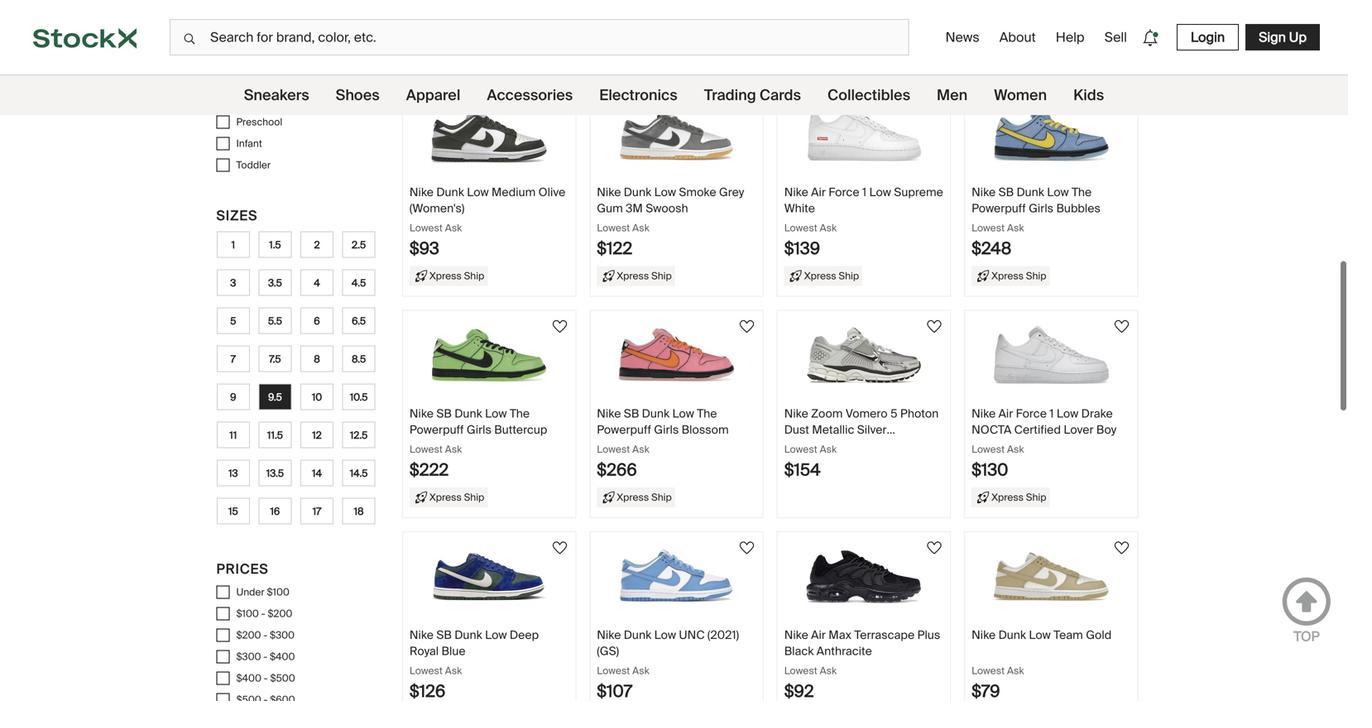 Task type: locate. For each thing, give the bounding box(es) containing it.
lowest up $248
[[972, 222, 1005, 234]]

2 horizontal spatial the
[[1072, 185, 1092, 200]]

nike inside nike dunk low smoke grey gum 3m swoosh lowest ask $122
[[597, 185, 621, 200]]

1 up certified
[[1050, 406, 1055, 421]]

(women's) up $93
[[410, 201, 465, 216]]

14 button
[[301, 460, 334, 487]]

1 horizontal spatial $100
[[267, 586, 290, 599]]

follow image right nike dunk low team gold image
[[1113, 538, 1132, 558]]

2 vertical spatial 1
[[1050, 406, 1055, 421]]

1 horizontal spatial women
[[995, 86, 1048, 105]]

0 vertical spatial 1
[[863, 185, 867, 200]]

air left max at the right bottom
[[812, 628, 826, 643]]

men
[[236, 51, 257, 64], [937, 86, 968, 105]]

lowest down the nike dunk low team gold
[[972, 665, 1005, 677]]

low up bubbles
[[1048, 185, 1070, 200]]

nike up dust
[[785, 406, 809, 421]]

anthracite
[[817, 644, 873, 659]]

nike inside nike dunk low medium olive (women's) lowest ask $93
[[410, 185, 434, 200]]

lowest inside nike sb dunk low the powerpuff girls blossom lowest ask $266
[[597, 443, 630, 456]]

follow image right nike air max terrascape plus black anthracite image
[[925, 538, 945, 558]]

sign up button
[[1246, 24, 1321, 51]]

(women's)
[[410, 201, 465, 216], [785, 438, 840, 453]]

$400 down "$300 - $400"
[[236, 672, 262, 685]]

1 vertical spatial $200
[[236, 629, 261, 642]]

0 horizontal spatial men
[[236, 51, 257, 64]]

7 button
[[217, 346, 250, 372]]

low up buttercup
[[485, 406, 507, 421]]

$200 down $100 - $200
[[236, 629, 261, 642]]

follow image right collectibles link
[[925, 95, 945, 115]]

lowest ask for royal
[[410, 665, 462, 677]]

product category switcher element
[[0, 75, 1349, 115]]

follow image left cards
[[738, 95, 757, 115]]

sb inside nike sb dunk low the powerpuff girls bubbles lowest ask $248
[[999, 185, 1014, 200]]

1 lowest ask from the left
[[410, 665, 462, 677]]

0 horizontal spatial girls
[[467, 422, 492, 437]]

xpress ship
[[430, 48, 485, 61], [617, 48, 672, 61], [805, 48, 860, 61], [430, 269, 485, 282], [617, 269, 672, 282], [805, 269, 860, 282], [992, 269, 1047, 282], [430, 491, 485, 504], [617, 491, 672, 504], [992, 491, 1047, 504]]

nike for nike dunk low smoke grey gum 3m swoosh lowest ask $122
[[597, 185, 621, 200]]

1 horizontal spatial 5
[[891, 406, 898, 421]]

xpress ship down $139
[[805, 269, 860, 282]]

dunk up 3m
[[624, 185, 652, 200]]

nike up $248
[[972, 185, 996, 200]]

lowest inside nike dunk low smoke grey gum 3m swoosh lowest ask $122
[[597, 222, 630, 234]]

- left '$500'
[[264, 672, 268, 685]]

the for $222
[[510, 406, 530, 421]]

sb inside nike sb dunk low the powerpuff girls blossom lowest ask $266
[[624, 406, 640, 421]]

low inside nike dunk low medium olive (women's) lowest ask $93
[[467, 185, 489, 200]]

0 vertical spatial $300
[[270, 629, 295, 642]]

girls inside nike sb dunk low the powerpuff girls bubbles lowest ask $248
[[1029, 201, 1054, 216]]

xpress ship down $266
[[617, 491, 672, 504]]

men inside product category switcher element
[[937, 86, 968, 105]]

xpress
[[430, 48, 462, 61], [617, 48, 649, 61], [805, 48, 837, 61], [430, 269, 462, 282], [617, 269, 649, 282], [805, 269, 837, 282], [992, 269, 1024, 282], [430, 491, 462, 504], [617, 491, 649, 504], [992, 491, 1024, 504]]

lowest inside nike dunk low medium olive (women's) lowest ask $93
[[410, 222, 443, 234]]

nike up (gs)
[[597, 628, 621, 643]]

lowest up $266
[[597, 443, 630, 456]]

nike inside 'nike air max terrascape plus black anthracite'
[[785, 628, 809, 643]]

lover
[[1064, 422, 1094, 437]]

2 lowest ask from the left
[[597, 665, 650, 677]]

nike up white
[[785, 185, 809, 200]]

0 horizontal spatial force
[[829, 185, 860, 200]]

nike inside nike sb dunk low the powerpuff girls bubbles lowest ask $248
[[972, 185, 996, 200]]

xpress down $122
[[617, 269, 649, 282]]

1 vertical spatial 1
[[232, 238, 235, 251]]

nike dunk low medium olive (women's) image
[[432, 103, 547, 165]]

low up "blossom"
[[673, 406, 695, 421]]

0 horizontal spatial (women's)
[[410, 201, 465, 216]]

2 horizontal spatial girls
[[1029, 201, 1054, 216]]

1 horizontal spatial 1
[[863, 185, 867, 200]]

xpress ship for $130
[[992, 491, 1047, 504]]

air inside nike air force 1 low supreme white lowest ask $139
[[812, 185, 826, 200]]

7.5 button
[[259, 346, 292, 372]]

5 down 3 button
[[230, 315, 236, 327]]

(women's) inside nike zoom vomero 5 photon dust metallic silver (women's)
[[785, 438, 840, 453]]

help link
[[1050, 22, 1092, 53]]

girls for $248
[[1029, 201, 1054, 216]]

follow image
[[738, 95, 757, 115], [550, 538, 570, 558], [925, 538, 945, 558], [1113, 538, 1132, 558]]

12.5 button
[[342, 422, 376, 449]]

nike inside the nike dunk low unc (2021) (gs)
[[597, 628, 621, 643]]

xpress for $266
[[617, 491, 649, 504]]

the up bubbles
[[1072, 185, 1092, 200]]

follow image for $154
[[925, 317, 945, 337]]

nike air force 1 low drake nocta certified lover boy image
[[994, 324, 1110, 386]]

5 inside button
[[230, 315, 236, 327]]

dunk inside nike sb dunk low deep royal blue
[[455, 628, 483, 643]]

xpress ship down $222
[[430, 491, 485, 504]]

nike zoom vomero 5 photon dust metallic silver (women's) image
[[806, 324, 922, 386]]

1 horizontal spatial powerpuff
[[597, 422, 652, 437]]

6 button
[[301, 308, 334, 334]]

13 button
[[217, 460, 250, 487]]

xpress for $222
[[430, 491, 462, 504]]

1 vertical spatial (women's)
[[785, 438, 840, 453]]

0 horizontal spatial women
[[236, 73, 272, 85]]

lowest down white
[[785, 222, 818, 234]]

collectibles link
[[828, 75, 911, 115]]

accessories link
[[487, 75, 573, 115]]

1 vertical spatial $300
[[236, 651, 261, 663]]

18 button
[[342, 498, 376, 525]]

force inside nike air force 1 low supreme white lowest ask $139
[[829, 185, 860, 200]]

$83 link
[[966, 0, 1138, 75]]

1 for $139
[[863, 185, 867, 200]]

lowest down nocta
[[972, 443, 1005, 456]]

ask inside nike dunk low medium olive (women's) lowest ask $93
[[445, 222, 462, 234]]

powerpuff up $248
[[972, 201, 1027, 216]]

men down the "news"
[[937, 86, 968, 105]]

xpress ship for $222
[[430, 491, 485, 504]]

- for $200
[[264, 629, 268, 642]]

gum
[[597, 201, 623, 216]]

low inside nike sb dunk low the powerpuff girls bubbles lowest ask $248
[[1048, 185, 1070, 200]]

0 vertical spatial men
[[236, 51, 257, 64]]

plus
[[918, 628, 941, 643]]

10
[[312, 391, 322, 404]]

low inside nike dunk low smoke grey gum 3m swoosh lowest ask $122
[[655, 185, 677, 200]]

low left unc
[[655, 628, 677, 643]]

4 lowest ask from the left
[[972, 665, 1025, 677]]

low up lover
[[1057, 406, 1079, 421]]

low inside nike sb dunk low the powerpuff girls blossom lowest ask $266
[[673, 406, 695, 421]]

xpress ship down '$105'
[[805, 48, 860, 61]]

dunk up blue
[[455, 628, 483, 643]]

2
[[314, 238, 320, 251]]

follow image
[[550, 95, 570, 115], [925, 95, 945, 115], [1113, 95, 1132, 115], [550, 317, 570, 337], [738, 317, 757, 337], [925, 317, 945, 337], [1113, 317, 1132, 337], [738, 538, 757, 558]]

1 horizontal spatial the
[[697, 406, 717, 421]]

$100 down under
[[236, 608, 259, 620]]

air inside 'nike air max terrascape plus black anthracite'
[[812, 628, 826, 643]]

7.5
[[269, 353, 281, 365]]

low left supreme
[[870, 185, 892, 200]]

the inside nike sb dunk low the powerpuff girls bubbles lowest ask $248
[[1072, 185, 1092, 200]]

4
[[314, 276, 320, 289]]

girls left bubbles
[[1029, 201, 1054, 216]]

11.5 button
[[259, 422, 292, 449]]

sb up $266
[[624, 406, 640, 421]]

follow image down search... search box
[[550, 95, 570, 115]]

17 button
[[301, 498, 334, 525]]

news link
[[939, 22, 987, 53]]

black
[[785, 644, 814, 659]]

the
[[1072, 185, 1092, 200], [510, 406, 530, 421], [697, 406, 717, 421]]

5 inside nike zoom vomero 5 photon dust metallic silver (women's)
[[891, 406, 898, 421]]

air for $139
[[812, 185, 826, 200]]

girls left buttercup
[[467, 422, 492, 437]]

follow image for $248
[[1113, 95, 1132, 115]]

sb for $248
[[999, 185, 1014, 200]]

14.5 button
[[342, 460, 376, 487]]

ship for $222
[[464, 491, 485, 504]]

- for $400
[[264, 672, 268, 685]]

$83
[[972, 17, 1002, 38]]

electronics
[[600, 86, 678, 105]]

deep
[[510, 628, 539, 643]]

air inside nike air force 1 low drake nocta certified lover boy lowest ask $130
[[999, 406, 1014, 421]]

1 horizontal spatial $300
[[270, 629, 295, 642]]

women inside product category switcher element
[[995, 86, 1048, 105]]

nike sb dunk low the powerpuff girls bubbles image
[[994, 103, 1110, 165]]

nike dunk low team gold image
[[994, 546, 1110, 608]]

0 horizontal spatial $100
[[236, 608, 259, 620]]

dunk left unc
[[624, 628, 652, 643]]

air up white
[[812, 185, 826, 200]]

xpress for $248
[[992, 269, 1024, 282]]

nike air force 1 low drake nocta certified lover boy lowest ask $130
[[972, 406, 1117, 481]]

1 down sizes
[[232, 238, 235, 251]]

dunk inside nike sb dunk low the powerpuff girls buttercup lowest ask $222
[[455, 406, 483, 421]]

dunk up $93
[[437, 185, 464, 200]]

sb inside nike sb dunk low deep royal blue
[[437, 628, 452, 643]]

follow image right nike zoom vomero 5 photon dust metallic silver (women's)
[[925, 317, 945, 337]]

$122
[[597, 238, 633, 259]]

force up certified
[[1017, 406, 1047, 421]]

the inside nike sb dunk low the powerpuff girls buttercup lowest ask $222
[[510, 406, 530, 421]]

sell
[[1105, 29, 1128, 46]]

0 vertical spatial (women's)
[[410, 201, 465, 216]]

3.5
[[268, 276, 282, 289]]

1
[[863, 185, 867, 200], [232, 238, 235, 251], [1050, 406, 1055, 421]]

nike up $222
[[410, 406, 434, 421]]

1 inside nike air force 1 low drake nocta certified lover boy lowest ask $130
[[1050, 406, 1055, 421]]

1 vertical spatial 5
[[891, 406, 898, 421]]

lowest down (gs)
[[597, 665, 630, 677]]

0 horizontal spatial powerpuff
[[410, 422, 464, 437]]

nike right plus
[[972, 628, 996, 643]]

powerpuff inside nike sb dunk low the powerpuff girls blossom lowest ask $266
[[597, 422, 652, 437]]

low inside nike sb dunk low deep royal blue
[[485, 628, 507, 643]]

0 vertical spatial $400
[[270, 651, 295, 663]]

low inside nike air force 1 low drake nocta certified lover boy lowest ask $130
[[1057, 406, 1079, 421]]

xpress down $266
[[617, 491, 649, 504]]

shoes
[[336, 86, 380, 105]]

1 vertical spatial air
[[999, 406, 1014, 421]]

xpress down $222
[[430, 491, 462, 504]]

girls left "blossom"
[[654, 422, 679, 437]]

1 left supreme
[[863, 185, 867, 200]]

1 horizontal spatial $200
[[268, 608, 293, 620]]

xpress ship down $93
[[430, 269, 485, 282]]

6.5
[[352, 315, 366, 327]]

4 button
[[301, 270, 334, 296]]

lowest down royal
[[410, 665, 443, 677]]

lowest inside lowest ask $154
[[785, 443, 818, 456]]

1 for $130
[[1050, 406, 1055, 421]]

ship for $139
[[839, 269, 860, 282]]

ask inside nike sb dunk low the powerpuff girls bubbles lowest ask $248
[[1008, 222, 1025, 234]]

lowest ask down royal
[[410, 665, 462, 677]]

4.5 button
[[342, 270, 376, 296]]

nike up nocta
[[972, 406, 996, 421]]

low left "medium"
[[467, 185, 489, 200]]

apparel
[[406, 86, 461, 105]]

8
[[314, 353, 320, 365]]

1 horizontal spatial men
[[937, 86, 968, 105]]

dunk down nike sb dunk low the powerpuff girls buttercup image
[[455, 406, 483, 421]]

nike sb dunk low the powerpuff girls buttercup image
[[432, 324, 547, 386]]

white
[[785, 201, 816, 216]]

1 vertical spatial men
[[937, 86, 968, 105]]

1 inside button
[[232, 238, 235, 251]]

0 vertical spatial force
[[829, 185, 860, 200]]

- down under $100
[[261, 608, 265, 620]]

nike inside nike zoom vomero 5 photon dust metallic silver (women's)
[[785, 406, 809, 421]]

follow image right nike sb dunk low the powerpuff girls blossom image
[[738, 317, 757, 337]]

$200 up $200 - $300
[[268, 608, 293, 620]]

nike for nike zoom vomero 5 photon dust metallic silver (women's)
[[785, 406, 809, 421]]

1 horizontal spatial girls
[[654, 422, 679, 437]]

sb up $222
[[437, 406, 452, 421]]

$130
[[972, 460, 1009, 481]]

lowest ask down the nike dunk low team gold
[[972, 665, 1025, 677]]

bubbles
[[1057, 201, 1101, 216]]

dunk down nike sb dunk low the powerpuff girls bubbles image
[[1017, 185, 1045, 200]]

blue
[[442, 644, 466, 659]]

follow image right 'nike sb dunk low deep royal blue' image
[[550, 538, 570, 558]]

nike inside nike air force 1 low supreme white lowest ask $139
[[785, 185, 809, 200]]

5 button
[[217, 308, 250, 334]]

2 button
[[301, 232, 334, 258]]

follow image right nike sb dunk low the powerpuff girls buttercup image
[[550, 317, 570, 337]]

9
[[230, 391, 236, 404]]

$266
[[597, 460, 637, 481]]

low left deep
[[485, 628, 507, 643]]

dunk
[[437, 185, 464, 200], [624, 185, 652, 200], [1017, 185, 1045, 200], [455, 406, 483, 421], [642, 406, 670, 421], [455, 628, 483, 643], [624, 628, 652, 643], [999, 628, 1027, 643]]

nike inside nike sb dunk low deep royal blue
[[410, 628, 434, 643]]

1 horizontal spatial force
[[1017, 406, 1047, 421]]

girls inside nike sb dunk low the powerpuff girls blossom lowest ask $266
[[654, 422, 679, 437]]

- for $100
[[261, 608, 265, 620]]

1 vertical spatial $400
[[236, 672, 262, 685]]

1 horizontal spatial (women's)
[[785, 438, 840, 453]]

xpress down $93
[[430, 269, 462, 282]]

women up child
[[236, 73, 272, 85]]

xpress ship down $122
[[617, 269, 672, 282]]

0 horizontal spatial 5
[[230, 315, 236, 327]]

follow image for nike dunk low team gold
[[1113, 538, 1132, 558]]

$248
[[972, 238, 1012, 259]]

nike inside nike sb dunk low the powerpuff girls buttercup lowest ask $222
[[410, 406, 434, 421]]

1 horizontal spatial $400
[[270, 651, 295, 663]]

low left team
[[1030, 628, 1052, 643]]

boy
[[1097, 422, 1117, 437]]

5 left the photon
[[891, 406, 898, 421]]

dunk down nike sb dunk low the powerpuff girls blossom image
[[642, 406, 670, 421]]

nike for nike dunk low team gold
[[972, 628, 996, 643]]

the for $248
[[1072, 185, 1092, 200]]

ship for $248
[[1027, 269, 1047, 282]]

air up nocta
[[999, 406, 1014, 421]]

xpress ship down $130
[[992, 491, 1047, 504]]

sb inside nike sb dunk low the powerpuff girls buttercup lowest ask $222
[[437, 406, 452, 421]]

sell link
[[1099, 22, 1134, 53]]

17
[[313, 505, 322, 518]]

13
[[229, 467, 238, 480]]

sb for $222
[[437, 406, 452, 421]]

lowest up $222
[[410, 443, 443, 456]]

10.5 button
[[342, 384, 376, 410]]

0 vertical spatial $100
[[267, 586, 290, 599]]

ask inside nike sb dunk low the powerpuff girls buttercup lowest ask $222
[[445, 443, 462, 456]]

(2021)
[[708, 628, 740, 643]]

nike inside nike sb dunk low the powerpuff girls blossom lowest ask $266
[[597, 406, 621, 421]]

(women's) down dust
[[785, 438, 840, 453]]

sb up $248
[[999, 185, 1014, 200]]

sb
[[999, 185, 1014, 200], [437, 406, 452, 421], [624, 406, 640, 421], [437, 628, 452, 643]]

0 horizontal spatial $300
[[236, 651, 261, 663]]

lowest ask for (gs)
[[597, 665, 650, 677]]

girls inside nike sb dunk low the powerpuff girls buttercup lowest ask $222
[[467, 422, 492, 437]]

$300 up "$300 - $400"
[[270, 629, 295, 642]]

powerpuff inside nike sb dunk low the powerpuff girls buttercup lowest ask $222
[[410, 422, 464, 437]]

$400 - $500
[[236, 672, 295, 685]]

powerpuff inside nike sb dunk low the powerpuff girls bubbles lowest ask $248
[[972, 201, 1027, 216]]

low up swoosh
[[655, 185, 677, 200]]

buttercup
[[495, 422, 548, 437]]

xpress ship down $114
[[430, 48, 485, 61]]

xpress ship for $248
[[992, 269, 1047, 282]]

vomero
[[846, 406, 888, 421]]

nike for nike sb dunk low the powerpuff girls bubbles lowest ask $248
[[972, 185, 996, 200]]

$173
[[597, 17, 632, 38]]

$100
[[267, 586, 290, 599], [236, 608, 259, 620]]

16 button
[[259, 498, 292, 525]]

nike inside nike air force 1 low drake nocta certified lover boy lowest ask $130
[[972, 406, 996, 421]]

team
[[1054, 628, 1084, 643]]

lowest up $93
[[410, 222, 443, 234]]

up
[[1290, 29, 1308, 46]]

- for $300
[[264, 651, 268, 663]]

olive
[[539, 185, 566, 200]]

the inside nike sb dunk low the powerpuff girls blossom lowest ask $266
[[697, 406, 717, 421]]

nike sb dunk low the powerpuff girls blossom lowest ask $266
[[597, 406, 729, 481]]

2 horizontal spatial powerpuff
[[972, 201, 1027, 216]]

xpress down $130
[[992, 491, 1024, 504]]

the up "blossom"
[[697, 406, 717, 421]]

1 vertical spatial $100
[[236, 608, 259, 620]]

powerpuff up $266
[[597, 422, 652, 437]]

lowest down gum
[[597, 222, 630, 234]]

force inside nike air force 1 low drake nocta certified lover boy lowest ask $130
[[1017, 406, 1047, 421]]

nike up gum
[[597, 185, 621, 200]]

14.5
[[350, 467, 368, 480]]

2 horizontal spatial 1
[[1050, 406, 1055, 421]]

2 vertical spatial air
[[812, 628, 826, 643]]

0 horizontal spatial the
[[510, 406, 530, 421]]

terrascape
[[855, 628, 915, 643]]

top
[[1295, 628, 1320, 645]]

xpress down $248
[[992, 269, 1024, 282]]

ask inside nike air force 1 low supreme white lowest ask $139
[[820, 222, 837, 234]]

0 horizontal spatial 1
[[232, 238, 235, 251]]

0 vertical spatial 5
[[230, 315, 236, 327]]

nike up $266
[[597, 406, 621, 421]]

0 vertical spatial air
[[812, 185, 826, 200]]

1 inside nike air force 1 low supreme white lowest ask $139
[[863, 185, 867, 200]]

xpress ship for $93
[[430, 269, 485, 282]]

sneakers
[[244, 86, 309, 105]]

8 button
[[301, 346, 334, 372]]

1 vertical spatial force
[[1017, 406, 1047, 421]]

women down about
[[995, 86, 1048, 105]]

nike up $93
[[410, 185, 434, 200]]

3 lowest ask from the left
[[785, 665, 837, 677]]

follow image right nike air force 1 low drake nocta certified lover boy image
[[1113, 317, 1132, 337]]

the up buttercup
[[510, 406, 530, 421]]

follow image for nike air max terrascape plus black anthracite
[[925, 538, 945, 558]]

about
[[1000, 29, 1037, 46]]

$105
[[785, 17, 822, 38]]

ask
[[445, 222, 462, 234], [633, 222, 650, 234], [820, 222, 837, 234], [1008, 222, 1025, 234], [445, 443, 462, 456], [633, 443, 650, 456], [820, 443, 837, 456], [1008, 443, 1025, 456], [445, 665, 462, 677], [633, 665, 650, 677], [820, 665, 837, 677], [1008, 665, 1025, 677]]



Task type: vqa. For each thing, say whether or not it's contained in the screenshot.


Task type: describe. For each thing, give the bounding box(es) containing it.
dunk inside nike dunk low smoke grey gum 3m swoosh lowest ask $122
[[624, 185, 652, 200]]

collectibles
[[828, 86, 911, 105]]

xpress down '$105'
[[805, 48, 837, 61]]

lowest inside nike air force 1 low drake nocta certified lover boy lowest ask $130
[[972, 443, 1005, 456]]

dunk left team
[[999, 628, 1027, 643]]

dunk inside nike dunk low medium olive (women's) lowest ask $93
[[437, 185, 464, 200]]

ask inside nike sb dunk low the powerpuff girls blossom lowest ask $266
[[633, 443, 650, 456]]

trading cards
[[704, 86, 802, 105]]

grey
[[720, 185, 745, 200]]

ship for $266
[[652, 491, 672, 504]]

kids link
[[1074, 75, 1105, 115]]

lowest inside nike sb dunk low the powerpuff girls bubbles lowest ask $248
[[972, 222, 1005, 234]]

the for $266
[[697, 406, 717, 421]]

login
[[1192, 29, 1226, 46]]

nike air force 1 low supreme white lowest ask $139
[[785, 185, 944, 259]]

back to top image
[[1283, 577, 1332, 627]]

news
[[946, 29, 980, 46]]

cards
[[760, 86, 802, 105]]

stockx logo image
[[33, 28, 137, 49]]

ask inside lowest ask $154
[[820, 443, 837, 456]]

xpress for $122
[[617, 269, 649, 282]]

$222
[[410, 460, 449, 481]]

xpress for $93
[[430, 269, 462, 282]]

trading
[[704, 86, 757, 105]]

sign up
[[1260, 29, 1308, 46]]

13.5
[[266, 467, 284, 480]]

7
[[231, 353, 236, 365]]

login button
[[1177, 24, 1240, 51]]

3m
[[626, 201, 643, 216]]

6
[[314, 315, 320, 327]]

apparel link
[[406, 75, 461, 115]]

force for $130
[[1017, 406, 1047, 421]]

3 button
[[217, 270, 250, 296]]

$139
[[785, 238, 821, 259]]

low inside nike air force 1 low supreme white lowest ask $139
[[870, 185, 892, 200]]

8.5 button
[[342, 346, 376, 372]]

10 button
[[301, 384, 334, 410]]

powerpuff for $266
[[597, 422, 652, 437]]

nike for nike air max terrascape plus black anthracite
[[785, 628, 809, 643]]

blossom
[[682, 422, 729, 437]]

Search... search field
[[170, 19, 910, 55]]

(women's) inside nike dunk low medium olive (women's) lowest ask $93
[[410, 201, 465, 216]]

sb for $266
[[624, 406, 640, 421]]

ship for $122
[[652, 269, 672, 282]]

follow image for $222
[[550, 317, 570, 337]]

child
[[236, 94, 260, 107]]

follow image for $139
[[925, 95, 945, 115]]

6.5 button
[[342, 308, 376, 334]]

stockx logo link
[[0, 0, 170, 75]]

ship for $93
[[464, 269, 485, 282]]

dust
[[785, 422, 810, 437]]

1.5 button
[[259, 232, 292, 258]]

xpress ship for $266
[[617, 491, 672, 504]]

$100 - $200
[[236, 608, 293, 620]]

5.5 button
[[259, 308, 292, 334]]

nike for nike sb dunk low the powerpuff girls buttercup lowest ask $222
[[410, 406, 434, 421]]

nike for nike dunk low unc (2021) (gs)
[[597, 628, 621, 643]]

13.5 button
[[259, 460, 292, 487]]

certified
[[1015, 422, 1062, 437]]

prices
[[217, 561, 269, 578]]

follow image for nike sb dunk low deep royal blue
[[550, 538, 570, 558]]

dunk inside nike sb dunk low the powerpuff girls blossom lowest ask $266
[[642, 406, 670, 421]]

0 horizontal spatial $200
[[236, 629, 261, 642]]

nike dunk low unc (2021) (gs)
[[597, 628, 740, 659]]

follow image for nike dunk low smoke grey gum 3m swoosh
[[738, 95, 757, 115]]

(gs)
[[597, 644, 620, 659]]

nike zoom vomero 5 photon dust metallic silver (women's)
[[785, 406, 939, 453]]

photon
[[901, 406, 939, 421]]

xpress for $139
[[805, 269, 837, 282]]

0 horizontal spatial $400
[[236, 672, 262, 685]]

sign
[[1260, 29, 1287, 46]]

nike dunk low smoke grey gum 3m swoosh image
[[619, 103, 735, 165]]

9.5
[[268, 391, 282, 404]]

ask inside nike air force 1 low drake nocta certified lover boy lowest ask $130
[[1008, 443, 1025, 456]]

girls for $222
[[467, 422, 492, 437]]

low inside nike sb dunk low the powerpuff girls buttercup lowest ask $222
[[485, 406, 507, 421]]

ask inside nike dunk low smoke grey gum 3m swoosh lowest ask $122
[[633, 222, 650, 234]]

3
[[230, 276, 236, 289]]

gold
[[1087, 628, 1112, 643]]

lowest inside nike sb dunk low the powerpuff girls buttercup lowest ask $222
[[410, 443, 443, 456]]

12.5
[[350, 429, 368, 442]]

xpress ship for $139
[[805, 269, 860, 282]]

15
[[229, 505, 238, 518]]

toddler
[[236, 159, 271, 172]]

sneakers link
[[244, 75, 309, 115]]

under
[[236, 586, 265, 599]]

1 button
[[217, 232, 250, 258]]

12 button
[[301, 422, 334, 449]]

powerpuff for $222
[[410, 422, 464, 437]]

about link
[[993, 22, 1043, 53]]

nike dunk low unc (2021) (gs) image
[[619, 546, 735, 608]]

nike air max terrascape plus black anthracite
[[785, 628, 941, 659]]

nike for nike air force 1 low drake nocta certified lover boy lowest ask $130
[[972, 406, 996, 421]]

notification unread icon image
[[1139, 26, 1163, 49]]

follow image for $266
[[738, 317, 757, 337]]

3.5 button
[[259, 270, 292, 296]]

0 vertical spatial $200
[[268, 608, 293, 620]]

lowest ask for black
[[785, 665, 837, 677]]

nike sb dunk low deep royal blue
[[410, 628, 539, 659]]

xpress for $130
[[992, 491, 1024, 504]]

air for $130
[[999, 406, 1014, 421]]

electronics link
[[600, 75, 678, 115]]

nike for nike dunk low medium olive (women's) lowest ask $93
[[410, 185, 434, 200]]

nike air max terrascape plus black anthracite image
[[806, 546, 922, 608]]

under $100
[[236, 586, 290, 599]]

metallic
[[813, 422, 855, 437]]

8.5
[[352, 353, 366, 365]]

xpress ship down $173 at the top left of page
[[617, 48, 672, 61]]

follow image for $93
[[550, 95, 570, 115]]

powerpuff for $248
[[972, 201, 1027, 216]]

swoosh
[[646, 201, 689, 216]]

nike sb dunk low deep royal blue image
[[432, 546, 547, 608]]

dunk inside nike sb dunk low the powerpuff girls bubbles lowest ask $248
[[1017, 185, 1045, 200]]

2.5
[[352, 238, 366, 251]]

lowest inside nike air force 1 low supreme white lowest ask $139
[[785, 222, 818, 234]]

girls for $266
[[654, 422, 679, 437]]

xpress down $173 at the top left of page
[[617, 48, 649, 61]]

14
[[312, 467, 322, 480]]

silver
[[858, 422, 887, 437]]

nike for nike sb dunk low the powerpuff girls blossom lowest ask $266
[[597, 406, 621, 421]]

max
[[829, 628, 852, 643]]

xpress ship for $122
[[617, 269, 672, 282]]

nike for nike sb dunk low deep royal blue
[[410, 628, 434, 643]]

force for $139
[[829, 185, 860, 200]]

15 button
[[217, 498, 250, 525]]

11 button
[[217, 422, 250, 449]]

trading cards link
[[704, 75, 802, 115]]

$114
[[410, 17, 443, 38]]

unc
[[679, 628, 705, 643]]

dunk inside the nike dunk low unc (2021) (gs)
[[624, 628, 652, 643]]

ship for $130
[[1027, 491, 1047, 504]]

nike for nike air force 1 low supreme white lowest ask $139
[[785, 185, 809, 200]]

nike air force 1 low supreme white image
[[806, 103, 922, 165]]

nike sb dunk low the powerpuff girls blossom image
[[619, 324, 735, 386]]

5.5
[[268, 315, 282, 327]]

xpress down $114
[[430, 48, 462, 61]]

zoom
[[812, 406, 843, 421]]

shoes link
[[336, 75, 380, 115]]

follow image right nike dunk low unc (2021) (gs) image
[[738, 538, 757, 558]]

follow image for $130
[[1113, 317, 1132, 337]]

lowest down black
[[785, 665, 818, 677]]

low inside the nike dunk low unc (2021) (gs)
[[655, 628, 677, 643]]

preschool
[[236, 116, 282, 128]]

$500
[[270, 672, 295, 685]]



